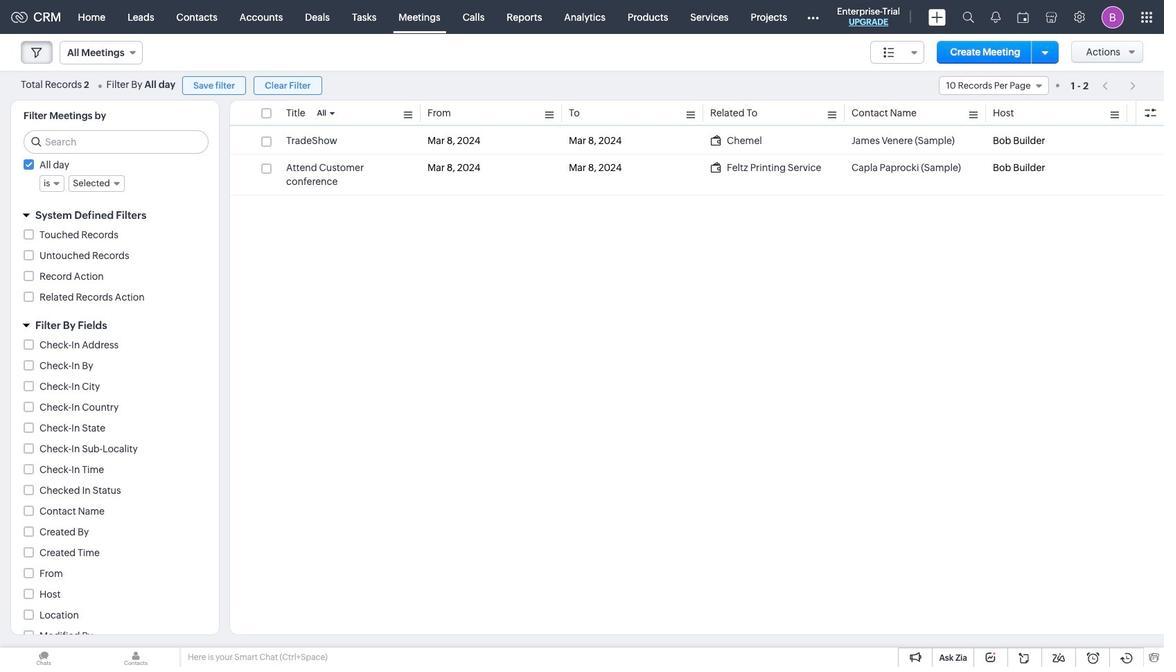 Task type: vqa. For each thing, say whether or not it's contained in the screenshot.
Search text box
yes



Task type: locate. For each thing, give the bounding box(es) containing it.
contacts image
[[92, 648, 180, 668]]

navigation
[[1096, 76, 1144, 96]]

logo image
[[11, 11, 28, 23]]

row group
[[230, 128, 1165, 196]]

Search text field
[[24, 131, 208, 153]]

calendar image
[[1018, 11, 1030, 23]]

Other Modules field
[[799, 6, 829, 28]]

create menu element
[[921, 0, 955, 34]]

size image
[[884, 46, 895, 59]]

None field
[[60, 41, 143, 64], [871, 41, 925, 64], [939, 76, 1049, 95], [40, 175, 65, 192], [69, 175, 125, 192], [60, 41, 143, 64], [939, 76, 1049, 95], [40, 175, 65, 192], [69, 175, 125, 192]]

chats image
[[0, 648, 87, 668]]



Task type: describe. For each thing, give the bounding box(es) containing it.
search element
[[955, 0, 983, 34]]

search image
[[963, 11, 975, 23]]

signals element
[[983, 0, 1009, 34]]

signals image
[[991, 11, 1001, 23]]

profile image
[[1102, 6, 1125, 28]]

profile element
[[1094, 0, 1133, 34]]

none field 'size'
[[871, 41, 925, 64]]

create menu image
[[929, 9, 946, 25]]



